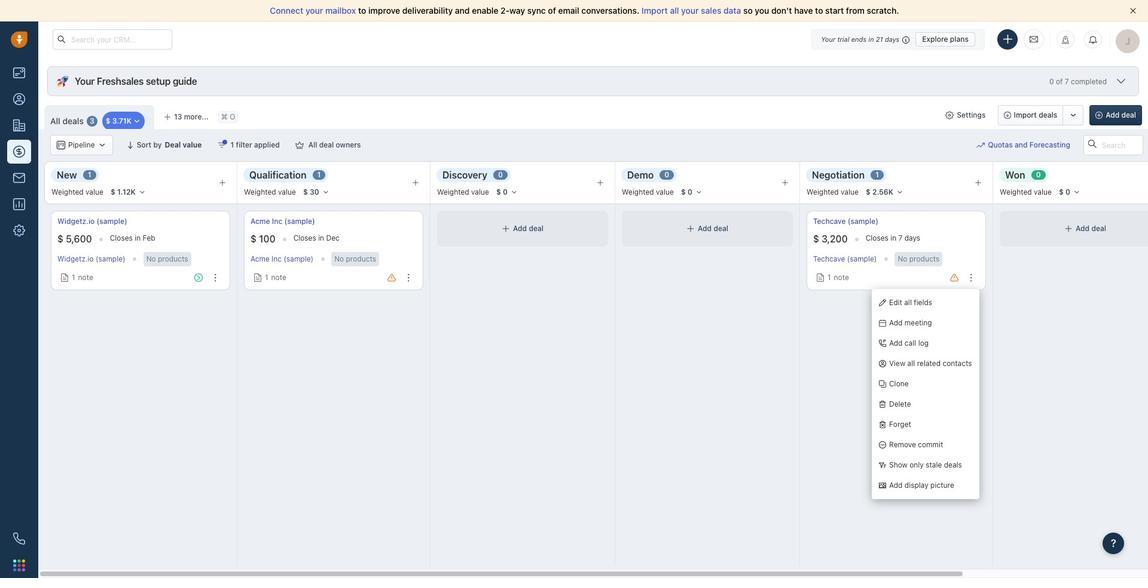 Task type: describe. For each thing, give the bounding box(es) containing it.
products for $ 3,200
[[910, 255, 940, 264]]

log
[[918, 339, 929, 348]]

import deals button
[[998, 105, 1064, 126]]

30
[[310, 188, 319, 197]]

menu containing edit all fields
[[872, 289, 979, 500]]

value for discovery
[[471, 188, 489, 197]]

$ 2.56k
[[866, 188, 894, 197]]

value for qualification
[[278, 188, 296, 197]]

deal inside add deal button
[[1122, 111, 1136, 120]]

add deal button
[[1090, 105, 1142, 126]]

container_wx8msf4aqz5i3rn1 image down $ 3,200
[[816, 274, 825, 282]]

guide
[[173, 76, 197, 87]]

in for $ 3,200
[[891, 234, 897, 243]]

(sample) down closes in feb
[[96, 255, 125, 264]]

weighted for qualification
[[244, 188, 276, 197]]

0 vertical spatial days
[[885, 35, 900, 43]]

you
[[755, 5, 769, 16]]

$ 5,600
[[57, 234, 92, 245]]

1 acme inc (sample) from the top
[[251, 217, 315, 226]]

add call log
[[889, 339, 929, 348]]

(sample) up closes in feb
[[97, 217, 127, 226]]

2 techcave from the top
[[813, 255, 845, 264]]

container_wx8msf4aqz5i3rn1 image inside pipeline popup button
[[98, 141, 106, 150]]

closes for $ 5,600
[[110, 234, 133, 243]]

value for negotiation
[[841, 188, 859, 197]]

your trial ends in 21 days
[[821, 35, 900, 43]]

$ 0 button for demo
[[676, 186, 708, 199]]

mailbox
[[325, 5, 356, 16]]

(sample) down 3,200 at the top right of the page
[[847, 255, 877, 264]]

improve
[[368, 5, 400, 16]]

don't
[[772, 5, 792, 16]]

show
[[889, 461, 908, 470]]

1 widgetz.io (sample) from the top
[[57, 217, 127, 226]]

2 widgetz.io from the top
[[57, 255, 94, 264]]

so
[[744, 5, 753, 16]]

1 note for $ 5,600
[[72, 273, 93, 282]]

quotas and forecasting link
[[977, 135, 1083, 156]]

$ 3.71k
[[106, 117, 132, 126]]

2 techcave (sample) link from the top
[[813, 255, 877, 264]]

add meeting
[[889, 319, 932, 328]]

negotiation
[[812, 170, 865, 180]]

(sample) down closes in dec
[[284, 255, 314, 264]]

only
[[910, 461, 924, 470]]

1 down 100
[[265, 273, 268, 282]]

2 inc from the top
[[272, 255, 282, 264]]

show only stale deals
[[889, 461, 962, 470]]

container_wx8msf4aqz5i3rn1 image inside 1 filter applied button
[[217, 141, 226, 150]]

1 horizontal spatial days
[[905, 234, 921, 243]]

setup
[[146, 76, 171, 87]]

13 more... button
[[157, 109, 215, 126]]

forecasting
[[1030, 141, 1071, 150]]

deal inside the all deal owners button
[[319, 141, 334, 150]]

freshworks switcher image
[[13, 560, 25, 572]]

data
[[724, 5, 741, 16]]

explore plans
[[922, 34, 969, 43]]

1 horizontal spatial deals
[[944, 461, 962, 470]]

$ 3.71k button
[[99, 111, 148, 132]]

add deal inside add deal button
[[1106, 111, 1136, 120]]

commit
[[918, 441, 943, 450]]

edit
[[889, 299, 902, 308]]

weighted for new
[[51, 188, 84, 197]]

weighted value for won
[[1000, 188, 1052, 197]]

pipeline button
[[50, 135, 113, 156]]

in for $ 100
[[318, 234, 324, 243]]

weighted value for new
[[51, 188, 103, 197]]

3,200
[[822, 234, 848, 245]]

(sample) down $ 2.56k
[[848, 217, 879, 226]]

meeting
[[905, 319, 932, 328]]

connect
[[270, 5, 303, 16]]

$ 30 button
[[298, 186, 335, 199]]

picture
[[931, 482, 955, 491]]

0 horizontal spatial import
[[642, 5, 668, 16]]

all deal owners
[[308, 141, 361, 150]]

products for $ 100
[[346, 255, 376, 264]]

2 widgetz.io (sample) from the top
[[57, 255, 125, 264]]

deals for import
[[1039, 111, 1058, 120]]

$ 3.71k button
[[102, 112, 145, 131]]

fields
[[914, 299, 933, 308]]

quotas and forecasting
[[988, 141, 1071, 150]]

weighted for discovery
[[437, 188, 469, 197]]

1 inc from the top
[[272, 217, 282, 226]]

13 more...
[[174, 112, 209, 121]]

sales
[[701, 5, 722, 16]]

⌘
[[221, 113, 228, 122]]

$ 0 button for discovery
[[491, 186, 523, 199]]

in for $ 5,600
[[135, 234, 141, 243]]

dec
[[326, 234, 340, 243]]

$ 30
[[303, 188, 319, 197]]

value for demo
[[656, 188, 674, 197]]

from
[[846, 5, 865, 16]]

no products for $ 3,200
[[898, 255, 940, 264]]

1 techcave (sample) link from the top
[[813, 217, 879, 227]]

1 filter applied
[[231, 141, 280, 150]]

feb
[[143, 234, 155, 243]]

weighted value for discovery
[[437, 188, 489, 197]]

trial
[[838, 35, 850, 43]]

add inside button
[[1106, 111, 1120, 120]]

$ 3,200
[[813, 234, 848, 245]]

what's new image
[[1062, 36, 1070, 44]]

settings
[[957, 111, 986, 120]]

1 vertical spatial and
[[1015, 141, 1028, 150]]

qualification
[[249, 170, 307, 180]]

21
[[876, 35, 883, 43]]

connect your mailbox to improve deliverability and enable 2-way sync of email conversations. import all your sales data so you don't have to start from scratch.
[[270, 5, 899, 16]]

$ 0 button for won
[[1054, 186, 1086, 199]]

1 widgetz.io from the top
[[57, 217, 95, 226]]

add display picture
[[889, 482, 955, 491]]

7 for of
[[1065, 77, 1069, 86]]

weighted value for demo
[[622, 188, 674, 197]]

2.56k
[[873, 188, 894, 197]]

no products for $ 5,600
[[146, 255, 188, 264]]

$ 100
[[251, 234, 276, 245]]

call
[[905, 339, 916, 348]]

import deals group
[[998, 105, 1084, 126]]

13
[[174, 112, 182, 121]]

demo
[[627, 170, 654, 180]]

sync
[[527, 5, 546, 16]]

conversations.
[[582, 5, 640, 16]]

weighted for won
[[1000, 188, 1032, 197]]

100
[[259, 234, 276, 245]]

forget
[[889, 421, 911, 430]]

1 right new
[[88, 171, 91, 180]]

all for edit
[[904, 299, 912, 308]]

weighted value for qualification
[[244, 188, 296, 197]]

owners
[[336, 141, 361, 150]]

1 widgetz.io (sample) link from the top
[[57, 217, 127, 227]]

1.12k
[[117, 188, 136, 197]]

all deals 3
[[50, 116, 94, 126]]

weighted value for negotiation
[[807, 188, 859, 197]]

deals for all
[[62, 116, 84, 126]]

won
[[1005, 170, 1026, 180]]

phone element
[[7, 528, 31, 551]]



Task type: locate. For each thing, give the bounding box(es) containing it.
3 note from the left
[[834, 273, 849, 282]]

deal
[[165, 141, 181, 150]]

acme down $ 100
[[251, 255, 270, 264]]

7
[[1065, 77, 1069, 86], [899, 234, 903, 243]]

inc
[[272, 217, 282, 226], [272, 255, 282, 264]]

import deals
[[1014, 111, 1058, 120]]

0 vertical spatial acme
[[251, 217, 270, 226]]

view all related contacts
[[889, 360, 972, 369]]

note down 100
[[271, 273, 286, 282]]

6 weighted from the left
[[1000, 188, 1032, 197]]

view
[[889, 360, 906, 369]]

acme inc (sample) link down 100
[[251, 255, 314, 264]]

clone
[[889, 380, 909, 389]]

2 horizontal spatial deals
[[1039, 111, 1058, 120]]

2 products from the left
[[346, 255, 376, 264]]

$
[[106, 117, 110, 126], [111, 188, 115, 197], [303, 188, 308, 197], [496, 188, 501, 197], [681, 188, 686, 197], [866, 188, 871, 197], [1059, 188, 1064, 197], [57, 234, 63, 245], [251, 234, 257, 245], [813, 234, 819, 245]]

1 inside button
[[231, 141, 234, 150]]

closes right 3,200 at the top right of the page
[[866, 234, 889, 243]]

your left 'freshsales'
[[75, 76, 95, 87]]

1 vertical spatial all
[[308, 141, 317, 150]]

3
[[90, 117, 94, 126]]

container_wx8msf4aqz5i3rn1 image left settings
[[946, 111, 954, 120]]

1 vertical spatial widgetz.io
[[57, 255, 94, 264]]

stale
[[926, 461, 942, 470]]

0 vertical spatial techcave
[[813, 217, 846, 226]]

explore
[[922, 34, 948, 43]]

1 horizontal spatial products
[[346, 255, 376, 264]]

0 vertical spatial and
[[455, 5, 470, 16]]

closes left "dec"
[[293, 234, 316, 243]]

all for view
[[908, 360, 915, 369]]

1 note for $ 3,200
[[828, 273, 849, 282]]

5 weighted from the left
[[807, 188, 839, 197]]

note
[[78, 273, 93, 282], [271, 273, 286, 282], [834, 273, 849, 282]]

your left trial
[[821, 35, 836, 43]]

new
[[57, 170, 77, 180]]

sort by deal value
[[137, 141, 202, 150]]

to left start
[[815, 5, 823, 16]]

2 $ 0 button from the left
[[676, 186, 708, 199]]

1 horizontal spatial 1 note
[[265, 273, 286, 282]]

weighted down qualification on the top
[[244, 188, 276, 197]]

container_wx8msf4aqz5i3rn1 image
[[946, 111, 954, 120], [98, 141, 106, 150], [217, 141, 226, 150], [295, 141, 304, 150], [816, 274, 825, 282]]

inc up 100
[[272, 217, 282, 226]]

3 products from the left
[[910, 255, 940, 264]]

2 closes from the left
[[293, 234, 316, 243]]

3 no products from the left
[[898, 255, 940, 264]]

all left owners
[[308, 141, 317, 150]]

0 horizontal spatial 1 note
[[72, 273, 93, 282]]

3 no from the left
[[898, 255, 908, 264]]

value for new
[[86, 188, 103, 197]]

2 widgetz.io (sample) link from the top
[[57, 255, 125, 264]]

have
[[794, 5, 813, 16]]

deals left 3
[[62, 116, 84, 126]]

techcave (sample) link up 3,200 at the top right of the page
[[813, 217, 879, 227]]

delete
[[889, 400, 911, 409]]

your for your trial ends in 21 days
[[821, 35, 836, 43]]

2 no from the left
[[334, 255, 344, 264]]

0 horizontal spatial $ 0 button
[[491, 186, 523, 199]]

techcave (sample) up 3,200 at the top right of the page
[[813, 217, 879, 226]]

1 note down 3,200 at the top right of the page
[[828, 273, 849, 282]]

0 horizontal spatial days
[[885, 35, 900, 43]]

0 horizontal spatial no products
[[146, 255, 188, 264]]

weighted value down new
[[51, 188, 103, 197]]

connect your mailbox link
[[270, 5, 358, 16]]

1 vertical spatial all
[[904, 299, 912, 308]]

inc down 100
[[272, 255, 282, 264]]

note down 5,600
[[78, 273, 93, 282]]

deals
[[1039, 111, 1058, 120], [62, 116, 84, 126], [944, 461, 962, 470]]

techcave up $ 3,200
[[813, 217, 846, 226]]

0 horizontal spatial your
[[75, 76, 95, 87]]

Search your CRM... text field
[[53, 29, 172, 50]]

3 $ 0 button from the left
[[1054, 186, 1086, 199]]

1 vertical spatial of
[[1056, 77, 1063, 86]]

techcave down $ 3,200
[[813, 255, 845, 264]]

2 no products from the left
[[334, 255, 376, 264]]

your left mailbox
[[306, 5, 323, 16]]

container_wx8msf4aqz5i3rn1 image left filter
[[217, 141, 226, 150]]

3 1 note from the left
[[828, 273, 849, 282]]

no for $ 5,600
[[146, 255, 156, 264]]

1 no from the left
[[146, 255, 156, 264]]

1 vertical spatial 7
[[899, 234, 903, 243]]

0 vertical spatial acme inc (sample) link
[[251, 217, 315, 227]]

$ 0 for demo
[[681, 188, 693, 197]]

$ 0 for discovery
[[496, 188, 508, 197]]

techcave (sample) down 3,200 at the top right of the page
[[813, 255, 877, 264]]

acme inc (sample) down 100
[[251, 255, 314, 264]]

value for won
[[1034, 188, 1052, 197]]

quotas
[[988, 141, 1013, 150]]

plans
[[950, 34, 969, 43]]

1 vertical spatial acme
[[251, 255, 270, 264]]

1 1 note from the left
[[72, 273, 93, 282]]

1 filter applied button
[[210, 135, 288, 156]]

0 vertical spatial inc
[[272, 217, 282, 226]]

value
[[183, 141, 202, 150], [86, 188, 103, 197], [278, 188, 296, 197], [471, 188, 489, 197], [656, 188, 674, 197], [841, 188, 859, 197], [1034, 188, 1052, 197]]

4 weighted value from the left
[[622, 188, 674, 197]]

note down 3,200 at the top right of the page
[[834, 273, 849, 282]]

0 vertical spatial widgetz.io
[[57, 217, 95, 226]]

all left sales
[[670, 5, 679, 16]]

1 no products from the left
[[146, 255, 188, 264]]

1 vertical spatial import
[[1014, 111, 1037, 120]]

2 1 note from the left
[[265, 273, 286, 282]]

related
[[917, 360, 941, 369]]

$ 1.12k button
[[105, 186, 151, 199]]

weighted for negotiation
[[807, 188, 839, 197]]

0 vertical spatial techcave (sample)
[[813, 217, 879, 226]]

freshsales
[[97, 76, 144, 87]]

way
[[510, 5, 525, 16]]

no for $ 100
[[334, 255, 344, 264]]

1 down $ 5,600
[[72, 273, 75, 282]]

4 weighted from the left
[[622, 188, 654, 197]]

weighted value down negotiation
[[807, 188, 859, 197]]

all
[[50, 116, 60, 126], [308, 141, 317, 150]]

note for $ 5,600
[[78, 273, 93, 282]]

$ 2.56k button
[[861, 186, 909, 199]]

more...
[[184, 112, 209, 121]]

1 vertical spatial techcave (sample) link
[[813, 255, 877, 264]]

import right conversations.
[[642, 5, 668, 16]]

weighted value down "won"
[[1000, 188, 1052, 197]]

closes for $ 3,200
[[866, 234, 889, 243]]

acme inc (sample)
[[251, 217, 315, 226], [251, 255, 314, 264]]

days right 21
[[885, 35, 900, 43]]

weighted value down qualification on the top
[[244, 188, 296, 197]]

import up quotas and forecasting
[[1014, 111, 1037, 120]]

1 $ 0 button from the left
[[491, 186, 523, 199]]

1 vertical spatial acme inc (sample)
[[251, 255, 314, 264]]

by
[[153, 141, 162, 150]]

to
[[358, 5, 366, 16], [815, 5, 823, 16]]

1 techcave (sample) from the top
[[813, 217, 879, 226]]

your
[[821, 35, 836, 43], [75, 76, 95, 87]]

completed
[[1071, 77, 1107, 86]]

import all your sales data link
[[642, 5, 744, 16]]

no products down closes in 7 days
[[898, 255, 940, 264]]

1 note
[[72, 273, 93, 282], [265, 273, 286, 282], [828, 273, 849, 282]]

1 note down 100
[[265, 273, 286, 282]]

all right edit
[[904, 299, 912, 308]]

2 horizontal spatial 1 note
[[828, 273, 849, 282]]

0 horizontal spatial your
[[306, 5, 323, 16]]

Search field
[[1084, 135, 1144, 156]]

(sample)
[[97, 217, 127, 226], [284, 217, 315, 226], [848, 217, 879, 226], [96, 255, 125, 264], [284, 255, 314, 264], [847, 255, 877, 264]]

weighted down new
[[51, 188, 84, 197]]

1 left filter
[[231, 141, 234, 150]]

all for deal
[[308, 141, 317, 150]]

0 vertical spatial all
[[50, 116, 60, 126]]

all for deals
[[50, 116, 60, 126]]

widgetz.io (sample) link
[[57, 217, 127, 227], [57, 255, 125, 264]]

2 vertical spatial all
[[908, 360, 915, 369]]

0 vertical spatial your
[[821, 35, 836, 43]]

products for $ 5,600
[[158, 255, 188, 264]]

2 weighted value from the left
[[244, 188, 296, 197]]

container_wx8msf4aqz5i3rn1 image
[[133, 117, 141, 126], [57, 141, 65, 150], [977, 141, 985, 150], [502, 225, 510, 233], [687, 225, 695, 233], [1065, 225, 1073, 233], [60, 274, 69, 282], [254, 274, 262, 282]]

$ inside button
[[866, 188, 871, 197]]

to right mailbox
[[358, 5, 366, 16]]

weighted value down discovery
[[437, 188, 489, 197]]

and left enable
[[455, 5, 470, 16]]

discovery
[[443, 170, 487, 180]]

7 down $ 2.56k button
[[899, 234, 903, 243]]

container_wx8msf4aqz5i3rn1 image inside pipeline popup button
[[57, 141, 65, 150]]

and
[[455, 5, 470, 16], [1015, 141, 1028, 150]]

sort
[[137, 141, 151, 150]]

container_wx8msf4aqz5i3rn1 image inside the all deal owners button
[[295, 141, 304, 150]]

container_wx8msf4aqz5i3rn1 image right the pipeline
[[98, 141, 106, 150]]

0 horizontal spatial to
[[358, 5, 366, 16]]

0 horizontal spatial no
[[146, 255, 156, 264]]

widgetz.io
[[57, 217, 95, 226], [57, 255, 94, 264]]

in
[[869, 35, 874, 43], [135, 234, 141, 243], [318, 234, 324, 243], [891, 234, 897, 243]]

container_wx8msf4aqz5i3rn1 image right applied
[[295, 141, 304, 150]]

1 horizontal spatial closes
[[293, 234, 316, 243]]

3 $ 0 from the left
[[1059, 188, 1071, 197]]

your for your freshsales setup guide
[[75, 76, 95, 87]]

of
[[548, 5, 556, 16], [1056, 77, 1063, 86]]

0 horizontal spatial of
[[548, 5, 556, 16]]

0 horizontal spatial $ 0
[[496, 188, 508, 197]]

1 vertical spatial days
[[905, 234, 921, 243]]

2 note from the left
[[271, 273, 286, 282]]

1 products from the left
[[158, 255, 188, 264]]

0 vertical spatial 7
[[1065, 77, 1069, 86]]

1 horizontal spatial import
[[1014, 111, 1037, 120]]

1 down $ 3,200
[[828, 273, 831, 282]]

0 vertical spatial all
[[670, 5, 679, 16]]

weighted down discovery
[[437, 188, 469, 197]]

1 vertical spatial widgetz.io (sample)
[[57, 255, 125, 264]]

1 vertical spatial your
[[75, 76, 95, 87]]

2 to from the left
[[815, 5, 823, 16]]

of left completed
[[1056, 77, 1063, 86]]

display
[[905, 482, 929, 491]]

1 weighted from the left
[[51, 188, 84, 197]]

3 weighted value from the left
[[437, 188, 489, 197]]

1 vertical spatial inc
[[272, 255, 282, 264]]

0 vertical spatial widgetz.io (sample) link
[[57, 217, 127, 227]]

0 of 7 completed
[[1050, 77, 1107, 86]]

all inside button
[[308, 141, 317, 150]]

closes in 7 days
[[866, 234, 921, 243]]

6 weighted value from the left
[[1000, 188, 1052, 197]]

container_wx8msf4aqz5i3rn1 image inside the settings popup button
[[946, 111, 954, 120]]

container_wx8msf4aqz5i3rn1 image inside $ 3.71k button
[[133, 117, 141, 126]]

1 horizontal spatial and
[[1015, 141, 1028, 150]]

close image
[[1130, 8, 1136, 14]]

5,600
[[66, 234, 92, 245]]

closes in dec
[[293, 234, 340, 243]]

weighted down the 'demo'
[[622, 188, 654, 197]]

acme inside acme inc (sample) link
[[251, 217, 270, 226]]

and right the quotas
[[1015, 141, 1028, 150]]

1 horizontal spatial $ 0
[[681, 188, 693, 197]]

1 to from the left
[[358, 5, 366, 16]]

2 horizontal spatial no
[[898, 255, 908, 264]]

in left 21
[[869, 35, 874, 43]]

1 note for $ 100
[[265, 273, 286, 282]]

weighted value down the 'demo'
[[622, 188, 674, 197]]

phone image
[[13, 534, 25, 545]]

2 horizontal spatial products
[[910, 255, 940, 264]]

2 acme inc (sample) link from the top
[[251, 255, 314, 264]]

1 horizontal spatial 7
[[1065, 77, 1069, 86]]

no for $ 3,200
[[898, 255, 908, 264]]

closes
[[110, 234, 133, 243], [293, 234, 316, 243], [866, 234, 889, 243]]

1 vertical spatial techcave (sample)
[[813, 255, 877, 264]]

in left "dec"
[[318, 234, 324, 243]]

deals right "stale"
[[944, 461, 962, 470]]

$ 0 button
[[491, 186, 523, 199], [676, 186, 708, 199], [1054, 186, 1086, 199]]

weighted value
[[51, 188, 103, 197], [244, 188, 296, 197], [437, 188, 489, 197], [622, 188, 674, 197], [807, 188, 859, 197], [1000, 188, 1052, 197]]

7 left completed
[[1065, 77, 1069, 86]]

0 vertical spatial widgetz.io (sample)
[[57, 217, 127, 226]]

1 vertical spatial techcave
[[813, 255, 845, 264]]

note for $ 3,200
[[834, 273, 849, 282]]

weighted down negotiation
[[807, 188, 839, 197]]

2 your from the left
[[681, 5, 699, 16]]

settings button
[[940, 105, 992, 126]]

no products for $ 100
[[334, 255, 376, 264]]

no products down "dec"
[[334, 255, 376, 264]]

0 horizontal spatial all
[[50, 116, 60, 126]]

$ inside dropdown button
[[106, 117, 110, 126]]

all right view
[[908, 360, 915, 369]]

1 horizontal spatial all
[[308, 141, 317, 150]]

1 horizontal spatial $ 0 button
[[676, 186, 708, 199]]

no down the feb
[[146, 255, 156, 264]]

1 acme inc (sample) link from the top
[[251, 217, 315, 227]]

3 closes from the left
[[866, 234, 889, 243]]

closes left the feb
[[110, 234, 133, 243]]

widgetz.io down $ 5,600
[[57, 255, 94, 264]]

widgetz.io (sample) link up 5,600
[[57, 217, 127, 227]]

1 horizontal spatial no
[[334, 255, 344, 264]]

1 techcave from the top
[[813, 217, 846, 226]]

send email image
[[1030, 34, 1038, 44]]

0 horizontal spatial products
[[158, 255, 188, 264]]

deals inside button
[[1039, 111, 1058, 120]]

$ 1.12k
[[111, 188, 136, 197]]

1 note down 5,600
[[72, 273, 93, 282]]

2 weighted from the left
[[244, 188, 276, 197]]

0 vertical spatial techcave (sample) link
[[813, 217, 879, 227]]

no products
[[146, 255, 188, 264], [334, 255, 376, 264], [898, 255, 940, 264]]

deal
[[1122, 111, 1136, 120], [319, 141, 334, 150], [529, 225, 544, 234], [714, 225, 728, 234], [1092, 225, 1106, 234]]

0 vertical spatial import
[[642, 5, 668, 16]]

2 horizontal spatial no products
[[898, 255, 940, 264]]

⌘ o
[[221, 113, 235, 122]]

2 $ 0 from the left
[[681, 188, 693, 197]]

1 horizontal spatial no products
[[334, 255, 376, 264]]

explore plans link
[[916, 32, 976, 46]]

your left sales
[[681, 5, 699, 16]]

remove commit
[[889, 441, 943, 450]]

1 weighted value from the left
[[51, 188, 103, 197]]

1 vertical spatial widgetz.io (sample) link
[[57, 255, 125, 264]]

$ 0 for won
[[1059, 188, 1071, 197]]

add
[[1106, 111, 1120, 120], [513, 225, 527, 234], [698, 225, 712, 234], [1076, 225, 1090, 234], [889, 319, 903, 328], [889, 339, 903, 348], [889, 482, 903, 491]]

deals up forecasting
[[1039, 111, 1058, 120]]

menu
[[872, 289, 979, 500]]

applied
[[254, 141, 280, 150]]

0 vertical spatial of
[[548, 5, 556, 16]]

1 closes from the left
[[110, 234, 133, 243]]

remove
[[889, 441, 916, 450]]

all up pipeline popup button
[[50, 116, 60, 126]]

add deal
[[1106, 111, 1136, 120], [513, 225, 544, 234], [698, 225, 728, 234], [1076, 225, 1106, 234]]

2 horizontal spatial closes
[[866, 234, 889, 243]]

(sample) up closes in dec
[[284, 217, 315, 226]]

2 techcave (sample) from the top
[[813, 255, 877, 264]]

no down "dec"
[[334, 255, 344, 264]]

2 horizontal spatial $ 0 button
[[1054, 186, 1086, 199]]

7 for in
[[899, 234, 903, 243]]

contacts
[[943, 360, 972, 369]]

1 up $ 2.56k
[[876, 171, 879, 180]]

widgetz.io (sample) link down 5,600
[[57, 255, 125, 264]]

1 note from the left
[[78, 273, 93, 282]]

container_wx8msf4aqz5i3rn1 image inside quotas and forecasting link
[[977, 141, 985, 150]]

import inside button
[[1014, 111, 1037, 120]]

1 $ 0 from the left
[[496, 188, 508, 197]]

all deals link
[[50, 115, 84, 127]]

1 acme from the top
[[251, 217, 270, 226]]

closes for $ 100
[[293, 234, 316, 243]]

2 horizontal spatial note
[[834, 273, 849, 282]]

days down $ 2.56k button
[[905, 234, 921, 243]]

acme up $ 100
[[251, 217, 270, 226]]

2 acme inc (sample) from the top
[[251, 255, 314, 264]]

email
[[558, 5, 579, 16]]

0 horizontal spatial note
[[78, 273, 93, 282]]

of right sync on the top of the page
[[548, 5, 556, 16]]

2 horizontal spatial $ 0
[[1059, 188, 1071, 197]]

1 up $ 30 button
[[317, 171, 321, 180]]

all deal owners button
[[288, 135, 369, 156]]

techcave (sample) link down 3,200 at the top right of the page
[[813, 255, 877, 264]]

0 horizontal spatial and
[[455, 5, 470, 16]]

2 acme from the top
[[251, 255, 270, 264]]

0 vertical spatial acme inc (sample)
[[251, 217, 315, 226]]

3.71k
[[112, 117, 132, 126]]

widgetz.io up $ 5,600
[[57, 217, 95, 226]]

weighted down "won"
[[1000, 188, 1032, 197]]

acme inc (sample) link up 100
[[251, 217, 315, 227]]

1 horizontal spatial note
[[271, 273, 286, 282]]

1 horizontal spatial your
[[821, 35, 836, 43]]

all
[[670, 5, 679, 16], [904, 299, 912, 308], [908, 360, 915, 369]]

0 horizontal spatial closes
[[110, 234, 133, 243]]

no down closes in 7 days
[[898, 255, 908, 264]]

widgetz.io (sample)
[[57, 217, 127, 226], [57, 255, 125, 264]]

in down $ 2.56k button
[[891, 234, 897, 243]]

weighted for demo
[[622, 188, 654, 197]]

1 your from the left
[[306, 5, 323, 16]]

1 horizontal spatial to
[[815, 5, 823, 16]]

in left the feb
[[135, 234, 141, 243]]

0 horizontal spatial 7
[[899, 234, 903, 243]]

enable
[[472, 5, 499, 16]]

widgetz.io (sample) up 5,600
[[57, 217, 127, 226]]

3 weighted from the left
[[437, 188, 469, 197]]

1 horizontal spatial your
[[681, 5, 699, 16]]

no products down the feb
[[146, 255, 188, 264]]

acme inc (sample) up 100
[[251, 217, 315, 226]]

widgetz.io (sample) down 5,600
[[57, 255, 125, 264]]

note for $ 100
[[271, 273, 286, 282]]

0 horizontal spatial deals
[[62, 116, 84, 126]]

pipeline
[[68, 141, 95, 150]]

1 horizontal spatial of
[[1056, 77, 1063, 86]]

1 vertical spatial acme inc (sample) link
[[251, 255, 314, 264]]

5 weighted value from the left
[[807, 188, 859, 197]]



Task type: vqa. For each thing, say whether or not it's contained in the screenshot.
New's WEIGHTED VALUE
yes



